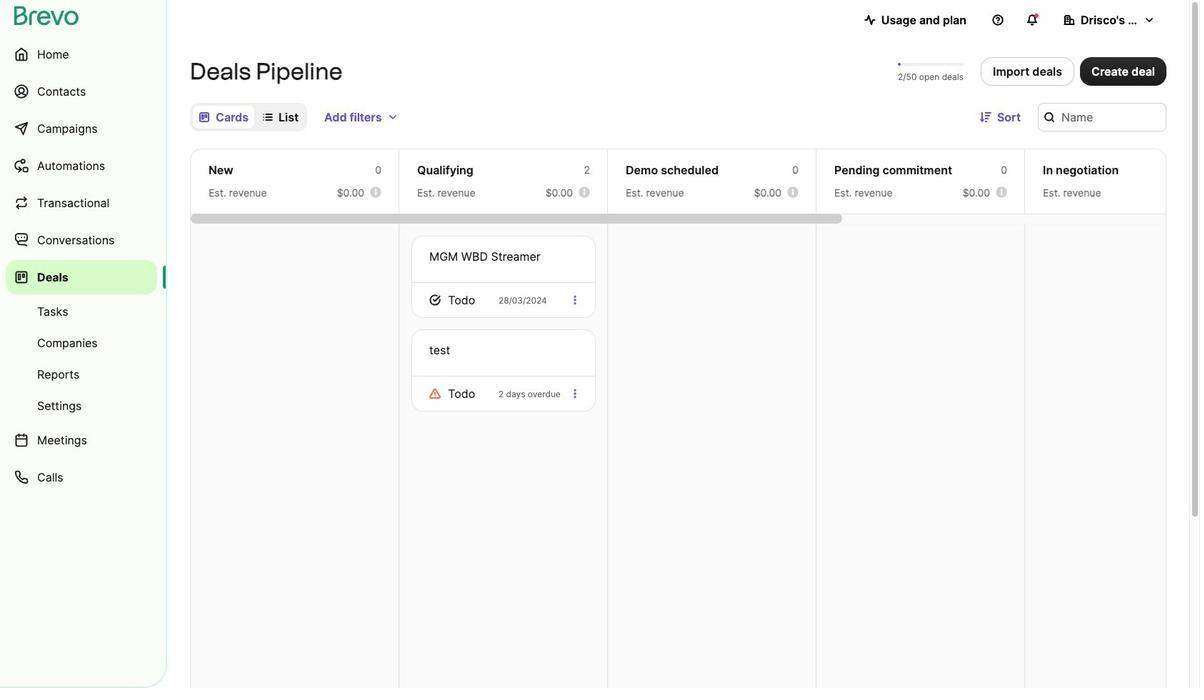 Task type: vqa. For each thing, say whether or not it's contained in the screenshot.
2
no



Task type: locate. For each thing, give the bounding box(es) containing it.
progress bar
[[898, 63, 964, 66]]

Name search field
[[1038, 103, 1167, 132]]



Task type: describe. For each thing, give the bounding box(es) containing it.
create a deal dialog
[[1190, 0, 1201, 688]]



